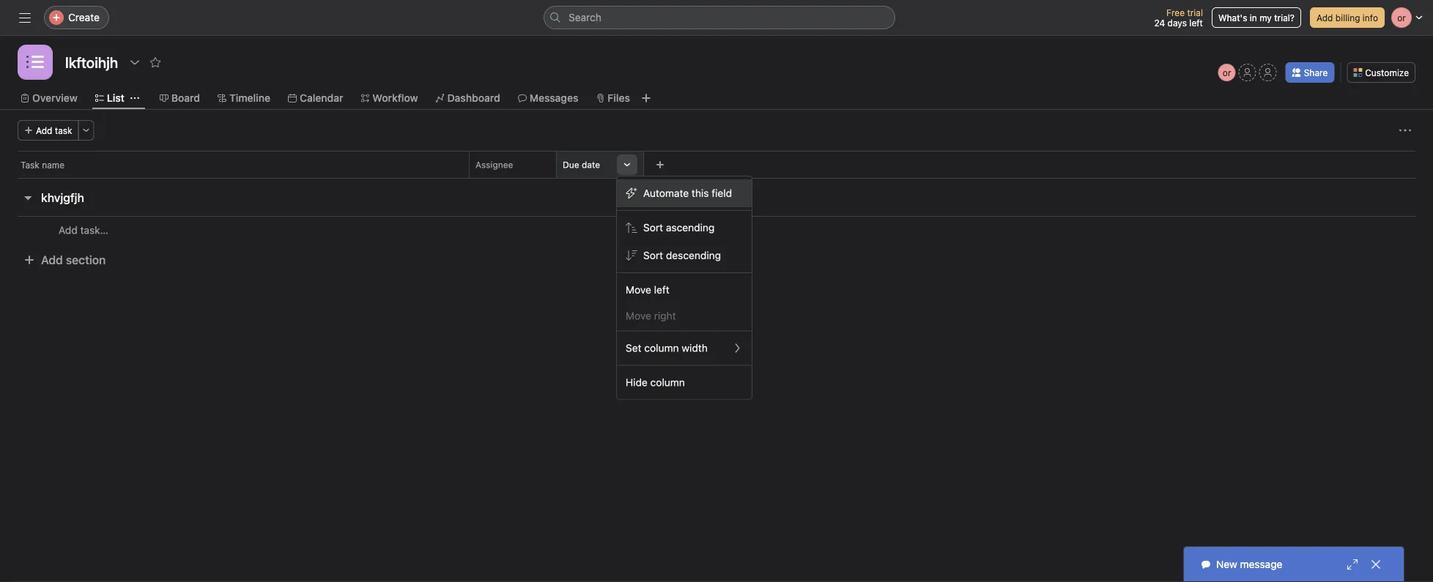 Task type: vqa. For each thing, say whether or not it's contained in the screenshot.
The "Show Options" icon
yes



Task type: describe. For each thing, give the bounding box(es) containing it.
add billing info
[[1317, 12, 1379, 23]]

customize button
[[1347, 62, 1416, 83]]

field
[[712, 187, 732, 199]]

board
[[171, 92, 200, 104]]

new message
[[1217, 559, 1283, 571]]

1 horizontal spatial more actions image
[[1400, 125, 1412, 136]]

descending
[[666, 250, 721, 262]]

add task button
[[18, 120, 79, 141]]

create
[[68, 11, 100, 23]]

add task
[[36, 125, 72, 136]]

add task…
[[59, 224, 108, 236]]

what's
[[1219, 12, 1248, 23]]

search
[[569, 11, 602, 23]]

column for set
[[644, 342, 679, 354]]

overview link
[[21, 90, 78, 106]]

sort ascending
[[643, 222, 715, 234]]

task
[[55, 125, 72, 136]]

hide
[[626, 377, 648, 389]]

share button
[[1286, 62, 1335, 83]]

search list box
[[544, 6, 896, 29]]

messages
[[530, 92, 579, 104]]

calendar link
[[288, 90, 343, 106]]

expand sidebar image
[[19, 12, 31, 23]]

trial?
[[1275, 12, 1295, 23]]

info
[[1363, 12, 1379, 23]]

left inside free trial 24 days left
[[1190, 18, 1203, 28]]

24
[[1155, 18, 1165, 28]]

timeline link
[[218, 90, 270, 106]]

dashboard link
[[436, 90, 500, 106]]

0 horizontal spatial more actions image
[[82, 126, 91, 135]]

column for hide
[[651, 377, 685, 389]]

overview
[[32, 92, 78, 104]]

khvjgfjh button
[[41, 185, 84, 211]]

days
[[1168, 18, 1187, 28]]

expand new message image
[[1347, 559, 1359, 571]]

assignee
[[476, 160, 513, 170]]

sort for sort ascending
[[643, 222, 663, 234]]

calendar
[[300, 92, 343, 104]]

free
[[1167, 7, 1185, 18]]

0 vertical spatial show options image
[[129, 56, 141, 68]]

task name
[[21, 160, 65, 170]]

add task… row
[[0, 216, 1434, 244]]

what's in my trial? button
[[1212, 7, 1302, 28]]

add task… button
[[59, 222, 108, 239]]

width
[[682, 342, 708, 354]]

1 horizontal spatial show options image
[[623, 161, 632, 169]]

row containing task name
[[0, 151, 1434, 178]]

0 horizontal spatial left
[[654, 284, 670, 296]]

hide column
[[626, 377, 685, 389]]

add a task to this section image
[[92, 192, 103, 204]]

task…
[[80, 224, 108, 236]]

add for add section
[[41, 253, 63, 267]]

add tab image
[[640, 92, 652, 104]]

right
[[654, 310, 676, 322]]

workflow
[[373, 92, 418, 104]]

my
[[1260, 12, 1272, 23]]

add for add billing info
[[1317, 12, 1333, 23]]

move left
[[626, 284, 670, 296]]

or button
[[1219, 64, 1236, 81]]



Task type: locate. For each thing, give the bounding box(es) containing it.
more actions image down customize
[[1400, 125, 1412, 136]]

ascending
[[666, 222, 715, 234]]

collapse task list for this section image
[[22, 192, 34, 204]]

add left task…
[[59, 224, 78, 236]]

add
[[1317, 12, 1333, 23], [36, 125, 52, 136], [59, 224, 78, 236], [41, 253, 63, 267]]

move right
[[626, 310, 676, 322]]

files link
[[596, 90, 630, 106]]

row
[[0, 151, 1434, 178], [18, 177, 1416, 179]]

search button
[[544, 6, 896, 29]]

0 horizontal spatial show options image
[[129, 56, 141, 68]]

automate
[[643, 187, 689, 199]]

board link
[[160, 90, 200, 106]]

add section
[[41, 253, 106, 267]]

due
[[563, 160, 579, 170]]

add billing info button
[[1310, 7, 1385, 28]]

0 vertical spatial column
[[644, 342, 679, 354]]

sort descending
[[643, 250, 721, 262]]

date
[[582, 160, 600, 170]]

move
[[626, 284, 652, 296], [626, 310, 652, 322]]

add for add task
[[36, 125, 52, 136]]

add left task
[[36, 125, 52, 136]]

add left billing
[[1317, 12, 1333, 23]]

move inside menu item
[[626, 310, 652, 322]]

add field image
[[656, 161, 665, 169]]

left
[[1190, 18, 1203, 28], [654, 284, 670, 296]]

left up right
[[654, 284, 670, 296]]

1 vertical spatial left
[[654, 284, 670, 296]]

customize
[[1366, 67, 1409, 78]]

sort down automate
[[643, 222, 663, 234]]

billing
[[1336, 12, 1361, 23]]

move up move right
[[626, 284, 652, 296]]

in
[[1250, 12, 1257, 23]]

more actions image right task
[[82, 126, 91, 135]]

0 vertical spatial sort
[[643, 222, 663, 234]]

0 vertical spatial move
[[626, 284, 652, 296]]

1 vertical spatial column
[[651, 377, 685, 389]]

sort
[[643, 222, 663, 234], [643, 250, 663, 262]]

automate this field menu item
[[617, 180, 752, 207]]

2 move from the top
[[626, 310, 652, 322]]

free trial 24 days left
[[1155, 7, 1203, 28]]

left right days
[[1190, 18, 1203, 28]]

more actions image
[[1400, 125, 1412, 136], [82, 126, 91, 135]]

1 vertical spatial show options image
[[623, 161, 632, 169]]

workflow link
[[361, 90, 418, 106]]

close image
[[1371, 559, 1382, 571]]

add inside 'add task…' button
[[59, 224, 78, 236]]

show options image left the 'add field' icon
[[623, 161, 632, 169]]

show options image
[[129, 56, 141, 68], [623, 161, 632, 169]]

list image
[[26, 54, 44, 71]]

column
[[644, 342, 679, 354], [651, 377, 685, 389]]

column right the set
[[644, 342, 679, 354]]

automate this field
[[643, 187, 732, 199]]

sort for sort descending
[[643, 250, 663, 262]]

1 sort from the top
[[643, 222, 663, 234]]

sort up move left
[[643, 250, 663, 262]]

add left section
[[41, 253, 63, 267]]

task
[[21, 160, 39, 170]]

move for move left
[[626, 284, 652, 296]]

move right menu item
[[617, 304, 752, 328]]

1 horizontal spatial left
[[1190, 18, 1203, 28]]

add to starred image
[[150, 56, 161, 68]]

1 vertical spatial move
[[626, 310, 652, 322]]

1 vertical spatial sort
[[643, 250, 663, 262]]

None text field
[[62, 49, 122, 75]]

column right hide
[[651, 377, 685, 389]]

timeline
[[229, 92, 270, 104]]

set column width
[[626, 342, 708, 354]]

show options image left the add to starred image
[[129, 56, 141, 68]]

move left right
[[626, 310, 652, 322]]

or
[[1223, 67, 1232, 78]]

list link
[[95, 90, 124, 106]]

1 move from the top
[[626, 284, 652, 296]]

this
[[692, 187, 709, 199]]

messages link
[[518, 90, 579, 106]]

due date
[[563, 160, 600, 170]]

2 sort from the top
[[643, 250, 663, 262]]

name
[[42, 160, 65, 170]]

create button
[[44, 6, 109, 29]]

tab actions image
[[130, 94, 139, 103]]

move for move right
[[626, 310, 652, 322]]

trial
[[1188, 7, 1203, 18]]

share
[[1304, 67, 1328, 78]]

section
[[66, 253, 106, 267]]

add inside add billing info button
[[1317, 12, 1333, 23]]

khvjgfjh
[[41, 191, 84, 205]]

add for add task…
[[59, 224, 78, 236]]

what's in my trial?
[[1219, 12, 1295, 23]]

files
[[608, 92, 630, 104]]

dashboard
[[447, 92, 500, 104]]

0 vertical spatial left
[[1190, 18, 1203, 28]]

set
[[626, 342, 642, 354]]

add section button
[[18, 247, 112, 273]]

list
[[107, 92, 124, 104]]



